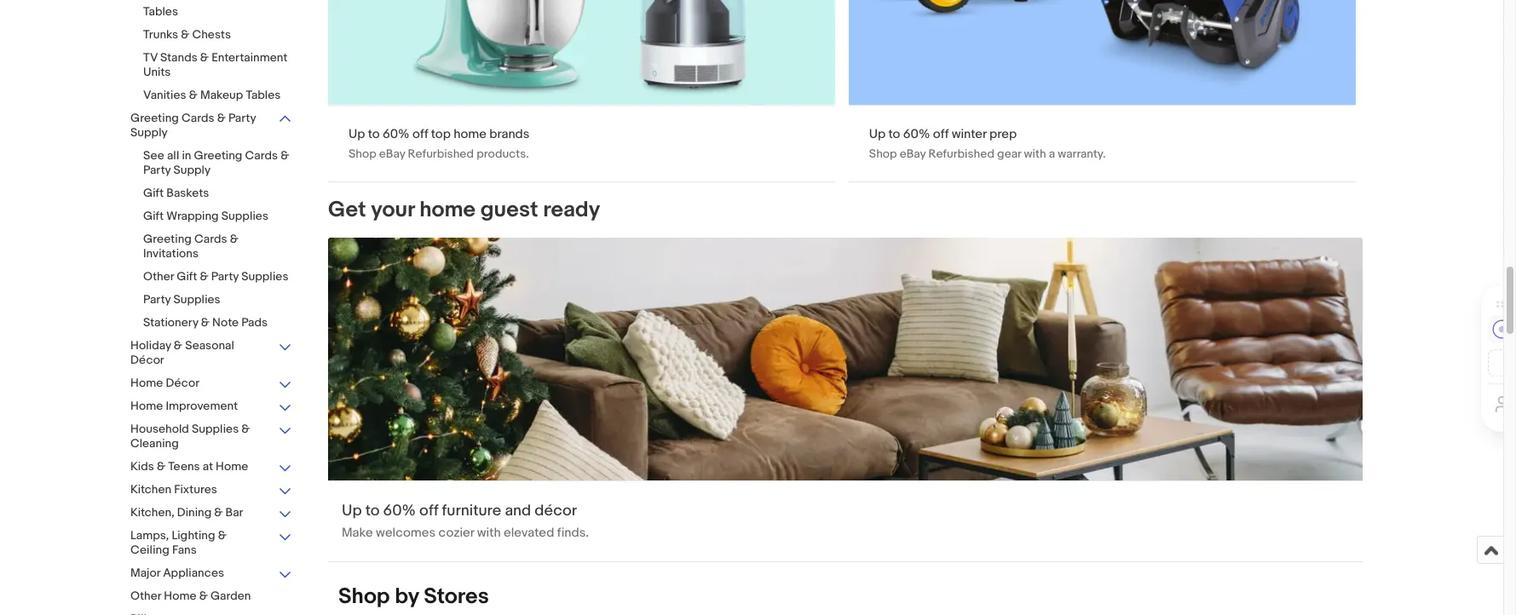 Task type: vqa. For each thing, say whether or not it's contained in the screenshot.
Make
yes



Task type: describe. For each thing, give the bounding box(es) containing it.
1 vertical spatial gift
[[143, 209, 164, 223]]

welcomes
[[376, 525, 436, 541]]

2 vertical spatial cards
[[194, 232, 227, 246]]

household supplies & cleaning button
[[130, 422, 292, 453]]

shop by stores
[[338, 584, 489, 610]]

supplies down "gift baskets" link
[[221, 209, 268, 223]]

off for top
[[412, 126, 428, 142]]

supplies up pads
[[241, 269, 288, 284]]

other home & garden link
[[130, 589, 292, 605]]

brands
[[489, 126, 530, 142]]

1 vertical spatial home
[[419, 197, 476, 223]]

furniture
[[442, 502, 501, 521]]

a
[[1049, 146, 1055, 161]]

vanities & makeup tables link
[[143, 88, 292, 104]]

garden
[[210, 589, 251, 603]]

home down holiday
[[130, 376, 163, 390]]

up to 60% off furniture and décor make welcomes cozier with elevated finds.
[[342, 502, 589, 541]]

to for up to 60% off winter prep
[[889, 126, 900, 142]]

lamps, lighting & ceiling fans button
[[130, 528, 292, 559]]

invitations
[[143, 246, 199, 261]]

household
[[130, 422, 189, 436]]

and
[[505, 502, 531, 521]]

party up party supplies link
[[211, 269, 239, 284]]

supplies down home improvement dropdown button
[[192, 422, 239, 436]]

0 horizontal spatial décor
[[130, 353, 164, 367]]

1 vertical spatial décor
[[166, 376, 200, 390]]

60% for furniture
[[383, 502, 416, 521]]

1 vertical spatial cards
[[245, 148, 278, 163]]

at
[[203, 459, 213, 474]]

60% for winter
[[903, 126, 930, 142]]

none text field containing up to 60% off winter prep
[[849, 0, 1356, 181]]

& down gift wrapping supplies link
[[230, 232, 239, 246]]

improvement
[[166, 399, 238, 413]]

1 vertical spatial tables
[[246, 88, 281, 102]]

& left note
[[201, 315, 210, 330]]

& up party supplies link
[[200, 269, 209, 284]]

1 vertical spatial greeting
[[194, 148, 242, 163]]

winter
[[952, 126, 987, 142]]

party down makeup
[[228, 111, 256, 125]]

2 vertical spatial gift
[[177, 269, 197, 284]]

refurbished inside the 'up to 60% off top home brands shop ebay refurbished products.'
[[408, 146, 474, 161]]

get
[[328, 197, 366, 223]]

by
[[395, 584, 419, 610]]

holiday
[[130, 338, 171, 353]]

up for up to 60% off top home brands
[[349, 126, 365, 142]]

party up stationery
[[143, 292, 171, 307]]

to for up to 60% off furniture and décor
[[365, 502, 380, 521]]

lighting
[[172, 528, 215, 543]]

home right at
[[216, 459, 248, 474]]

& down kitchen, dining & bar dropdown button
[[218, 528, 227, 543]]

kitchen,
[[130, 505, 174, 520]]

2 vertical spatial greeting
[[143, 232, 192, 246]]

warranty.
[[1058, 146, 1106, 161]]

kitchen
[[130, 482, 171, 497]]

cleaning
[[130, 436, 179, 451]]

up to 60% off winter prep shop ebay refurbished gear with a warranty.
[[869, 126, 1106, 161]]

off for furniture
[[419, 502, 438, 521]]

dining
[[177, 505, 212, 520]]

get your home guest ready
[[328, 197, 600, 223]]

& down home improvement dropdown button
[[241, 422, 250, 436]]

makeup
[[200, 88, 243, 102]]

top
[[431, 126, 451, 142]]

home down the appliances
[[164, 589, 196, 603]]

0 vertical spatial other
[[143, 269, 174, 284]]

other gift & party supplies link
[[143, 269, 292, 285]]

entertainment
[[211, 50, 287, 65]]

shop inside the 'up to 60% off top home brands shop ebay refurbished products.'
[[349, 146, 376, 161]]

gear
[[997, 146, 1021, 161]]

baskets
[[166, 186, 209, 200]]

0 vertical spatial greeting
[[130, 111, 179, 125]]

home up household
[[130, 399, 163, 413]]

refurbished inside up to 60% off winter prep shop ebay refurbished gear with a warranty.
[[928, 146, 995, 161]]

kids & teens at home button
[[130, 459, 292, 476]]

off for winter
[[933, 126, 949, 142]]

prep
[[989, 126, 1017, 142]]

see
[[143, 148, 164, 163]]



Task type: locate. For each thing, give the bounding box(es) containing it.
1 vertical spatial supply
[[173, 163, 211, 177]]

greeting
[[130, 111, 179, 125], [194, 148, 242, 163], [143, 232, 192, 246]]

home right the your
[[419, 197, 476, 223]]

cards down gift wrapping supplies link
[[194, 232, 227, 246]]

with for and
[[477, 525, 501, 541]]

tables up the trunks
[[143, 4, 178, 19]]

supply
[[130, 125, 168, 140], [173, 163, 211, 177]]

& down stationery
[[174, 338, 182, 353]]

tv
[[143, 50, 158, 65]]

chests
[[192, 27, 231, 42]]

to inside up to 60% off furniture and décor make welcomes cozier with elevated finds.
[[365, 502, 380, 521]]

kitchen, dining & bar button
[[130, 505, 292, 522]]

2 ebay from the left
[[900, 146, 926, 161]]

see all in greeting cards & party supply link
[[143, 148, 292, 179]]

seasonal
[[185, 338, 234, 353]]

off left top
[[412, 126, 428, 142]]

major
[[130, 566, 160, 580]]

with left "a"
[[1024, 146, 1046, 161]]

to inside the 'up to 60% off top home brands shop ebay refurbished products.'
[[368, 126, 380, 142]]

60% inside the 'up to 60% off top home brands shop ebay refurbished products.'
[[383, 126, 410, 142]]

60%
[[383, 126, 410, 142], [903, 126, 930, 142], [383, 502, 416, 521]]

0 vertical spatial décor
[[130, 353, 164, 367]]

& left makeup
[[189, 88, 198, 102]]

party left in
[[143, 163, 171, 177]]

off up welcomes
[[419, 502, 438, 521]]

supply up baskets
[[173, 163, 211, 177]]

0 horizontal spatial ebay
[[379, 146, 405, 161]]

up inside up to 60% off winter prep shop ebay refurbished gear with a warranty.
[[869, 126, 886, 142]]

to
[[368, 126, 380, 142], [889, 126, 900, 142], [365, 502, 380, 521]]

60% inside up to 60% off winter prep shop ebay refurbished gear with a warranty.
[[903, 126, 930, 142]]

supplies down other gift & party supplies link at top
[[173, 292, 220, 307]]

home inside the 'up to 60% off top home brands shop ebay refurbished products.'
[[454, 126, 487, 142]]

units
[[143, 65, 171, 79]]

& up stands
[[181, 27, 190, 42]]

décor
[[130, 353, 164, 367], [166, 376, 200, 390]]

products.
[[477, 146, 529, 161]]

60% inside up to 60% off furniture and décor make welcomes cozier with elevated finds.
[[383, 502, 416, 521]]

tables down entertainment
[[246, 88, 281, 102]]

with inside up to 60% off furniture and décor make welcomes cozier with elevated finds.
[[477, 525, 501, 541]]

all
[[167, 148, 179, 163]]

ebay
[[379, 146, 405, 161], [900, 146, 926, 161]]

1 refurbished from the left
[[408, 146, 474, 161]]

other
[[143, 269, 174, 284], [130, 589, 161, 603]]

note
[[212, 315, 239, 330]]

cozier
[[439, 525, 474, 541]]

off left winter
[[933, 126, 949, 142]]

tables
[[143, 4, 178, 19], [246, 88, 281, 102]]

other down major
[[130, 589, 161, 603]]

greeting cards & party supply button
[[130, 111, 292, 141]]

to up make on the left of the page
[[365, 502, 380, 521]]

home improvement button
[[130, 399, 292, 415]]

0 horizontal spatial refurbished
[[408, 146, 474, 161]]

& down major appliances dropdown button
[[199, 589, 208, 603]]

greeting cards & invitations link
[[143, 232, 292, 262]]

shop
[[349, 146, 376, 161], [869, 146, 897, 161], [338, 584, 390, 610]]

greeting down the wrapping
[[143, 232, 192, 246]]

tables link
[[143, 4, 292, 20]]

60% for top
[[383, 126, 410, 142]]

make
[[342, 525, 373, 541]]

1 horizontal spatial supply
[[173, 163, 211, 177]]

décor up improvement
[[166, 376, 200, 390]]

1 horizontal spatial with
[[1024, 146, 1046, 161]]

gift left baskets
[[143, 186, 164, 200]]

0 vertical spatial home
[[454, 126, 487, 142]]

kitchen fixtures button
[[130, 482, 292, 499]]

home
[[454, 126, 487, 142], [419, 197, 476, 223]]

tv stands & entertainment units link
[[143, 50, 292, 81]]

to inside up to 60% off winter prep shop ebay refurbished gear with a warranty.
[[889, 126, 900, 142]]

0 vertical spatial with
[[1024, 146, 1046, 161]]

to for up to 60% off top home brands
[[368, 126, 380, 142]]

& down vanities & makeup tables link
[[217, 111, 226, 125]]

refurbished down top
[[408, 146, 474, 161]]

to left winter
[[889, 126, 900, 142]]

lamps,
[[130, 528, 169, 543]]

supplies
[[221, 209, 268, 223], [241, 269, 288, 284], [173, 292, 220, 307], [192, 422, 239, 436]]

None text field
[[849, 0, 1356, 181]]

elevated
[[504, 525, 554, 541]]

with down furniture
[[477, 525, 501, 541]]

finds.
[[557, 525, 589, 541]]

gift baskets link
[[143, 186, 292, 202]]

0 horizontal spatial tables
[[143, 4, 178, 19]]

appliances
[[163, 566, 224, 580]]

off inside up to 60% off winter prep shop ebay refurbished gear with a warranty.
[[933, 126, 949, 142]]

up inside up to 60% off furniture and décor make welcomes cozier with elevated finds.
[[342, 502, 362, 521]]

up to 60% off top home brands shop ebay refurbished products.
[[349, 126, 530, 161]]

holiday & seasonal décor button
[[130, 338, 292, 369]]

&
[[181, 27, 190, 42], [200, 50, 209, 65], [189, 88, 198, 102], [217, 111, 226, 125], [281, 148, 289, 163], [230, 232, 239, 246], [200, 269, 209, 284], [201, 315, 210, 330], [174, 338, 182, 353], [241, 422, 250, 436], [157, 459, 165, 474], [214, 505, 223, 520], [218, 528, 227, 543], [199, 589, 208, 603]]

home décor button
[[130, 376, 292, 392]]

1 vertical spatial with
[[477, 525, 501, 541]]

trunks & chests link
[[143, 27, 292, 43]]

gift left the wrapping
[[143, 209, 164, 223]]

0 vertical spatial tables
[[143, 4, 178, 19]]

home
[[130, 376, 163, 390], [130, 399, 163, 413], [216, 459, 248, 474], [164, 589, 196, 603]]

wrapping
[[166, 209, 219, 223]]

60% left top
[[383, 126, 410, 142]]

up for up to 60% off furniture and décor
[[342, 502, 362, 521]]

refurbished down winter
[[928, 146, 995, 161]]

with for prep
[[1024, 146, 1046, 161]]

tables trunks & chests tv stands & entertainment units vanities & makeup tables greeting cards & party supply see all in greeting cards & party supply gift baskets gift wrapping supplies greeting cards & invitations other gift & party supplies party supplies stationery & note pads holiday & seasonal décor home décor home improvement household supplies & cleaning kids & teens at home kitchen fixtures kitchen, dining & bar lamps, lighting & ceiling fans major appliances other home & garden
[[130, 4, 289, 603]]

60% up welcomes
[[383, 502, 416, 521]]

greeting down greeting cards & party supply dropdown button
[[194, 148, 242, 163]]

& down chests
[[200, 50, 209, 65]]

party supplies link
[[143, 292, 292, 309]]

cards down greeting cards & party supply dropdown button
[[245, 148, 278, 163]]

kids
[[130, 459, 154, 474]]

fans
[[172, 543, 197, 557]]

stores
[[424, 584, 489, 610]]

teens
[[168, 459, 200, 474]]

cards down vanities & makeup tables link
[[182, 111, 214, 125]]

& up "gift baskets" link
[[281, 148, 289, 163]]

1 horizontal spatial tables
[[246, 88, 281, 102]]

None text field
[[328, 0, 835, 181], [328, 237, 1363, 562], [328, 0, 835, 181], [328, 237, 1363, 562]]

0 vertical spatial supply
[[130, 125, 168, 140]]

stationery
[[143, 315, 198, 330]]

ebay inside the 'up to 60% off top home brands shop ebay refurbished products.'
[[379, 146, 405, 161]]

supply up see
[[130, 125, 168, 140]]

gift wrapping supplies link
[[143, 209, 292, 225]]

shop inside up to 60% off winter prep shop ebay refurbished gear with a warranty.
[[869, 146, 897, 161]]

stationery & note pads link
[[143, 315, 292, 332]]

gift down invitations
[[177, 269, 197, 284]]

fixtures
[[174, 482, 217, 497]]

vanities
[[143, 88, 186, 102]]

1 horizontal spatial décor
[[166, 376, 200, 390]]

bar
[[225, 505, 243, 520]]

0 vertical spatial cards
[[182, 111, 214, 125]]

major appliances button
[[130, 566, 292, 582]]

other down invitations
[[143, 269, 174, 284]]

0 horizontal spatial supply
[[130, 125, 168, 140]]

refurbished
[[408, 146, 474, 161], [928, 146, 995, 161]]

gift
[[143, 186, 164, 200], [143, 209, 164, 223], [177, 269, 197, 284]]

home right top
[[454, 126, 487, 142]]

ebay inside up to 60% off winter prep shop ebay refurbished gear with a warranty.
[[900, 146, 926, 161]]

to left top
[[368, 126, 380, 142]]

guest
[[480, 197, 538, 223]]

1 ebay from the left
[[379, 146, 405, 161]]

2 refurbished from the left
[[928, 146, 995, 161]]

off inside the 'up to 60% off top home brands shop ebay refurbished products.'
[[412, 126, 428, 142]]

décor
[[535, 502, 577, 521]]

your
[[371, 197, 415, 223]]

stands
[[160, 50, 198, 65]]

& right kids
[[157, 459, 165, 474]]

& left bar
[[214, 505, 223, 520]]

1 horizontal spatial refurbished
[[928, 146, 995, 161]]

up inside the 'up to 60% off top home brands shop ebay refurbished products.'
[[349, 126, 365, 142]]

trunks
[[143, 27, 178, 42]]

pads
[[241, 315, 268, 330]]

cards
[[182, 111, 214, 125], [245, 148, 278, 163], [194, 232, 227, 246]]

off inside up to 60% off furniture and décor make welcomes cozier with elevated finds.
[[419, 502, 438, 521]]

ceiling
[[130, 543, 169, 557]]

up for up to 60% off winter prep
[[869, 126, 886, 142]]

party
[[228, 111, 256, 125], [143, 163, 171, 177], [211, 269, 239, 284], [143, 292, 171, 307]]

1 vertical spatial other
[[130, 589, 161, 603]]

in
[[182, 148, 191, 163]]

décor down stationery
[[130, 353, 164, 367]]

up
[[349, 126, 365, 142], [869, 126, 886, 142], [342, 502, 362, 521]]

1 horizontal spatial ebay
[[900, 146, 926, 161]]

60% left winter
[[903, 126, 930, 142]]

0 vertical spatial gift
[[143, 186, 164, 200]]

ready
[[543, 197, 600, 223]]

greeting down vanities
[[130, 111, 179, 125]]

with inside up to 60% off winter prep shop ebay refurbished gear with a warranty.
[[1024, 146, 1046, 161]]

0 horizontal spatial with
[[477, 525, 501, 541]]



